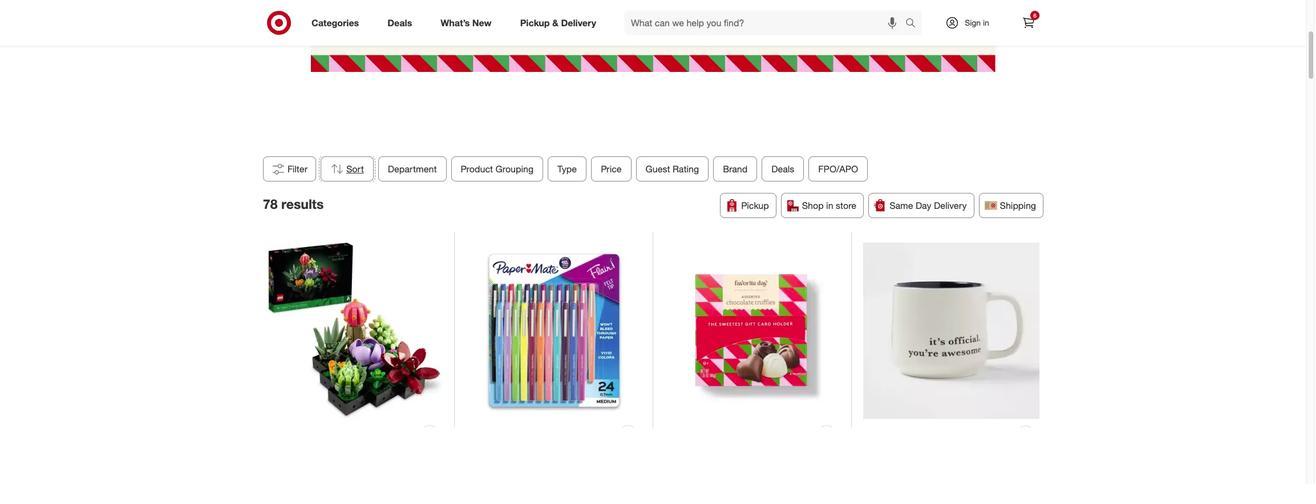 Task type: vqa. For each thing, say whether or not it's contained in the screenshot.
the rightmost in
yes



Task type: locate. For each thing, give the bounding box(es) containing it.
lego icons succulents plants and flowers home décor 10309 image
[[267, 243, 443, 418], [267, 243, 443, 418]]

shipping
[[1001, 200, 1037, 211]]

in inside 'button'
[[827, 200, 834, 211]]

filter button
[[263, 156, 316, 181]]

1 horizontal spatial pickup
[[742, 200, 769, 211]]

sort
[[347, 163, 364, 174]]

0 horizontal spatial in
[[827, 200, 834, 211]]

pickup
[[520, 17, 550, 28], [742, 200, 769, 211]]

delivery right day
[[935, 200, 967, 211]]

what's
[[441, 17, 470, 28]]

1 vertical spatial deals
[[772, 163, 795, 174]]

search button
[[901, 10, 928, 38]]

day
[[916, 200, 932, 211]]

holiday chocolate truffles giftcard holder - 1.55oz - favorite day™ image
[[665, 243, 841, 418], [665, 243, 841, 418]]

pickup for pickup
[[742, 200, 769, 211]]

deals button
[[762, 156, 805, 181]]

paper mate flair 24pk felt pens 0.7mm medium tip multicolored image
[[466, 243, 642, 418], [466, 243, 642, 418]]

rating
[[673, 163, 700, 174]]

delivery right &
[[561, 17, 597, 28]]

what's new
[[441, 17, 492, 28]]

in left store
[[827, 200, 834, 211]]

deals left what's
[[388, 17, 412, 28]]

1 vertical spatial pickup
[[742, 200, 769, 211]]

0 vertical spatial pickup
[[520, 17, 550, 28]]

pickup & delivery link
[[511, 10, 611, 35]]

pickup left &
[[520, 17, 550, 28]]

shop
[[803, 200, 824, 211]]

in right sign
[[984, 18, 990, 27]]

delivery for same day delivery
[[935, 200, 967, 211]]

price
[[601, 163, 622, 174]]

sign
[[965, 18, 981, 27]]

pickup down brand
[[742, 200, 769, 211]]

delivery
[[561, 17, 597, 28], [935, 200, 967, 211]]

1 horizontal spatial in
[[984, 18, 990, 27]]

categories
[[312, 17, 359, 28]]

0 horizontal spatial pickup
[[520, 17, 550, 28]]

department
[[388, 163, 437, 174]]

deals link
[[378, 10, 427, 35]]

pickup inside button
[[742, 200, 769, 211]]

delivery inside button
[[935, 200, 967, 211]]

price button
[[592, 156, 632, 181]]

same day delivery button
[[869, 193, 975, 218]]

1 horizontal spatial deals
[[772, 163, 795, 174]]

0 horizontal spatial deals
[[388, 17, 412, 28]]

1 vertical spatial delivery
[[935, 200, 967, 211]]

product grouping
[[461, 163, 534, 174]]

search
[[901, 18, 928, 29]]

deals
[[388, 17, 412, 28], [772, 163, 795, 174]]

in
[[984, 18, 990, 27], [827, 200, 834, 211]]

6 link
[[1017, 10, 1042, 35]]

same
[[890, 200, 914, 211]]

product grouping button
[[451, 156, 544, 181]]

16oz stoneware you're awesome mug cream - threshold™ image
[[863, 243, 1040, 419], [863, 243, 1040, 419]]

sign in link
[[936, 10, 1008, 35]]

1 horizontal spatial delivery
[[935, 200, 967, 211]]

6
[[1034, 12, 1037, 19]]

deals inside deals button
[[772, 163, 795, 174]]

department button
[[378, 156, 447, 181]]

0 vertical spatial in
[[984, 18, 990, 27]]

what's new link
[[431, 10, 506, 35]]

brand button
[[714, 156, 758, 181]]

deals inside deals link
[[388, 17, 412, 28]]

0 horizontal spatial delivery
[[561, 17, 597, 28]]

sort button
[[321, 156, 374, 181]]

sign in
[[965, 18, 990, 27]]

deals right brand
[[772, 163, 795, 174]]

pickup & delivery
[[520, 17, 597, 28]]

filter
[[288, 163, 308, 174]]

deals for deals button
[[772, 163, 795, 174]]

1 vertical spatial in
[[827, 200, 834, 211]]

78
[[263, 196, 278, 212]]

guest rating
[[646, 163, 700, 174]]

0 vertical spatial deals
[[388, 17, 412, 28]]

0 vertical spatial delivery
[[561, 17, 597, 28]]



Task type: describe. For each thing, give the bounding box(es) containing it.
delivery for pickup & delivery
[[561, 17, 597, 28]]

type button
[[548, 156, 587, 181]]

fpo/apo button
[[809, 156, 869, 181]]

categories link
[[302, 10, 373, 35]]

new
[[473, 17, 492, 28]]

type
[[558, 163, 577, 174]]

What can we help you find? suggestions appear below search field
[[625, 10, 909, 35]]

shop in store button
[[781, 193, 864, 218]]

brand
[[723, 163, 748, 174]]

78 results
[[263, 196, 324, 212]]

pickup button
[[721, 193, 777, 218]]

store
[[836, 200, 857, 211]]

in for shop
[[827, 200, 834, 211]]

deals for deals link
[[388, 17, 412, 28]]

shop in store
[[803, 200, 857, 211]]

guest
[[646, 163, 671, 174]]

in for sign
[[984, 18, 990, 27]]

fpo/apo
[[819, 163, 859, 174]]

same day delivery
[[890, 200, 967, 211]]

results
[[281, 196, 324, 212]]

shipping button
[[979, 193, 1044, 218]]

product
[[461, 163, 493, 174]]

&
[[553, 17, 559, 28]]

pickup for pickup & delivery
[[520, 17, 550, 28]]

guest rating button
[[636, 156, 709, 181]]

grouping
[[496, 163, 534, 174]]



